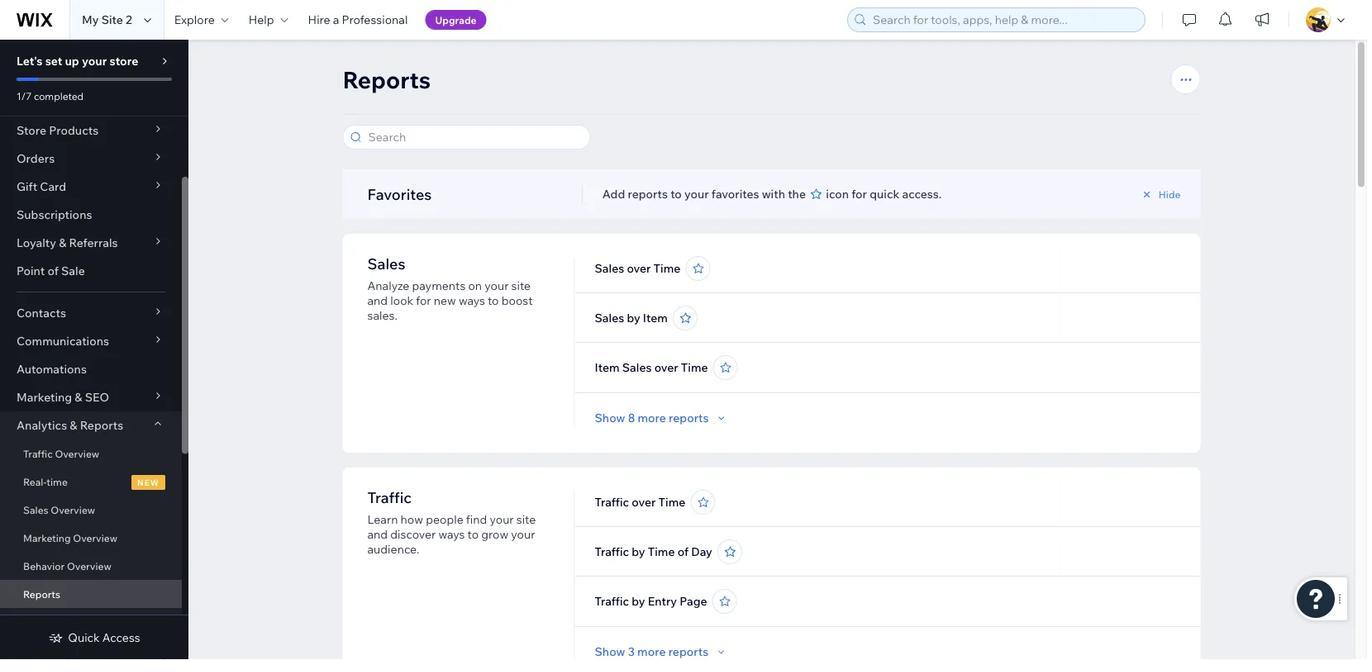 Task type: locate. For each thing, give the bounding box(es) containing it.
traffic up real- on the left bottom
[[23, 448, 53, 460]]

traffic by time of day
[[595, 545, 713, 559]]

site inside sales analyze payments on your site and look for new ways to boost sales.
[[512, 279, 531, 293]]

1 vertical spatial ways
[[439, 528, 465, 542]]

add
[[603, 187, 625, 201]]

0 vertical spatial to
[[671, 187, 682, 201]]

1 show from the top
[[595, 411, 626, 425]]

over for traffic
[[632, 495, 656, 510]]

of inside "sidebar" element
[[48, 264, 59, 278]]

explore
[[174, 12, 215, 27]]

0 vertical spatial more
[[638, 411, 666, 425]]

sale
[[61, 264, 85, 278]]

reports down professional
[[343, 65, 431, 94]]

set
[[45, 54, 62, 68]]

0 vertical spatial &
[[59, 236, 66, 250]]

0 vertical spatial reports
[[343, 65, 431, 94]]

1 vertical spatial to
[[488, 294, 499, 308]]

show 8 more reports
[[595, 411, 709, 425]]

site
[[512, 279, 531, 293], [517, 513, 536, 527]]

0 vertical spatial over
[[627, 261, 651, 276]]

orders button
[[0, 145, 182, 173]]

1 vertical spatial marketing
[[23, 532, 71, 545]]

access
[[102, 631, 140, 645]]

time left day
[[648, 545, 675, 559]]

marketing overview link
[[0, 524, 182, 552]]

0 vertical spatial site
[[512, 279, 531, 293]]

reports
[[628, 187, 668, 201], [669, 411, 709, 425], [669, 645, 709, 659]]

2 vertical spatial over
[[632, 495, 656, 510]]

1 vertical spatial reports
[[80, 418, 123, 433]]

traffic up traffic by time of day
[[595, 495, 629, 510]]

to down find
[[468, 528, 479, 542]]

2 horizontal spatial to
[[671, 187, 682, 201]]

time for traffic by time of day
[[648, 545, 675, 559]]

sales up analyze
[[368, 254, 406, 273]]

1 more from the top
[[638, 411, 666, 425]]

sales up sales by item
[[595, 261, 625, 276]]

icon for quick access.
[[824, 187, 942, 201]]

marketing
[[17, 390, 72, 405], [23, 532, 71, 545]]

overview for marketing overview
[[73, 532, 118, 545]]

analytics
[[17, 418, 67, 433]]

0 horizontal spatial item
[[595, 361, 620, 375]]

2 vertical spatial &
[[70, 418, 77, 433]]

more inside show 8 more reports button
[[638, 411, 666, 425]]

2 more from the top
[[638, 645, 666, 659]]

1 vertical spatial &
[[75, 390, 82, 405]]

of left sale
[[48, 264, 59, 278]]

show left 8 at the bottom left of the page
[[595, 411, 626, 425]]

sales inside "sidebar" element
[[23, 504, 48, 516]]

marketing for marketing & seo
[[17, 390, 72, 405]]

analyze
[[368, 279, 410, 293]]

1 and from the top
[[368, 294, 388, 308]]

1 vertical spatial of
[[678, 545, 689, 559]]

0 vertical spatial by
[[627, 311, 641, 325]]

quick
[[68, 631, 100, 645]]

page
[[680, 595, 708, 609]]

traffic overview
[[23, 448, 99, 460]]

for inside sales analyze payments on your site and look for new ways to boost sales.
[[416, 294, 431, 308]]

my site 2
[[82, 12, 132, 27]]

point of sale link
[[0, 257, 182, 285]]

traffic left entry
[[595, 595, 629, 609]]

& left seo
[[75, 390, 82, 405]]

automations link
[[0, 356, 182, 384]]

point of sale
[[17, 264, 85, 278]]

0 vertical spatial marketing
[[17, 390, 72, 405]]

loyalty
[[17, 236, 56, 250]]

for right icon
[[852, 187, 867, 201]]

3
[[628, 645, 635, 659]]

show 3 more reports button
[[595, 645, 729, 660]]

sales by item
[[595, 311, 668, 325]]

by down traffic over time on the bottom of the page
[[632, 545, 646, 559]]

reports down seo
[[80, 418, 123, 433]]

marketing up the behavior
[[23, 532, 71, 545]]

overview for behavior overview
[[67, 560, 111, 573]]

overview up marketing overview
[[51, 504, 95, 516]]

& for marketing
[[75, 390, 82, 405]]

0 horizontal spatial to
[[468, 528, 479, 542]]

1/7
[[17, 90, 32, 102]]

find
[[466, 513, 487, 527]]

0 vertical spatial item
[[643, 311, 668, 325]]

store products button
[[0, 117, 182, 145]]

site right find
[[517, 513, 536, 527]]

time
[[47, 476, 68, 488]]

your inside sales analyze payments on your site and look for new ways to boost sales.
[[485, 279, 509, 293]]

reports
[[343, 65, 431, 94], [80, 418, 123, 433], [23, 588, 60, 601]]

favorites
[[712, 187, 760, 201]]

access.
[[903, 187, 942, 201]]

sales inside sales analyze payments on your site and look for new ways to boost sales.
[[368, 254, 406, 273]]

ways inside sales analyze payments on your site and look for new ways to boost sales.
[[459, 294, 485, 308]]

1/7 completed
[[17, 90, 84, 102]]

to left favorites
[[671, 187, 682, 201]]

traffic up learn
[[368, 488, 412, 507]]

1 vertical spatial show
[[595, 645, 626, 659]]

over up traffic by time of day
[[632, 495, 656, 510]]

more right 8 at the bottom left of the page
[[638, 411, 666, 425]]

show left 3
[[595, 645, 626, 659]]

marketing & seo button
[[0, 384, 182, 412]]

show 3 more reports
[[595, 645, 709, 659]]

subscriptions link
[[0, 201, 182, 229]]

time for sales over time
[[654, 261, 681, 276]]

traffic over time
[[595, 495, 686, 510]]

for down payments
[[416, 294, 431, 308]]

time
[[654, 261, 681, 276], [681, 361, 708, 375], [659, 495, 686, 510], [648, 545, 675, 559]]

ways down on
[[459, 294, 485, 308]]

reports for traffic
[[669, 645, 709, 659]]

time up sales by item
[[654, 261, 681, 276]]

on
[[468, 279, 482, 293]]

reports down page
[[669, 645, 709, 659]]

over up sales by item
[[627, 261, 651, 276]]

more inside show 3 more reports button
[[638, 645, 666, 659]]

time up traffic by time of day
[[659, 495, 686, 510]]

1 vertical spatial by
[[632, 545, 646, 559]]

marketing inside popup button
[[17, 390, 72, 405]]

traffic for traffic by entry page
[[595, 595, 629, 609]]

& for loyalty
[[59, 236, 66, 250]]

1 horizontal spatial reports
[[80, 418, 123, 433]]

your right on
[[485, 279, 509, 293]]

item sales over time
[[595, 361, 708, 375]]

overview inside 'link'
[[55, 448, 99, 460]]

and up sales.
[[368, 294, 388, 308]]

marketing for marketing overview
[[23, 532, 71, 545]]

contacts
[[17, 306, 66, 320]]

hire a professional link
[[298, 0, 418, 40]]

2 vertical spatial to
[[468, 528, 479, 542]]

2 vertical spatial reports
[[669, 645, 709, 659]]

your inside "sidebar" element
[[82, 54, 107, 68]]

sales for sales analyze payments on your site and look for new ways to boost sales.
[[368, 254, 406, 273]]

analytics & reports button
[[0, 412, 182, 440]]

of left day
[[678, 545, 689, 559]]

entry
[[648, 595, 677, 609]]

time up show 8 more reports button
[[681, 361, 708, 375]]

0 vertical spatial ways
[[459, 294, 485, 308]]

products
[[49, 123, 99, 138]]

1 vertical spatial site
[[517, 513, 536, 527]]

1 vertical spatial for
[[416, 294, 431, 308]]

and
[[368, 294, 388, 308], [368, 528, 388, 542]]

your
[[82, 54, 107, 68], [685, 187, 709, 201], [485, 279, 509, 293], [490, 513, 514, 527], [511, 528, 535, 542]]

your left favorites
[[685, 187, 709, 201]]

icon
[[826, 187, 849, 201]]

2 horizontal spatial reports
[[343, 65, 431, 94]]

overview down marketing overview link
[[67, 560, 111, 573]]

0 horizontal spatial for
[[416, 294, 431, 308]]

1 horizontal spatial item
[[643, 311, 668, 325]]

the
[[788, 187, 806, 201]]

0 vertical spatial of
[[48, 264, 59, 278]]

traffic
[[23, 448, 53, 460], [368, 488, 412, 507], [595, 495, 629, 510], [595, 545, 629, 559], [595, 595, 629, 609]]

sales down sales by item
[[623, 361, 652, 375]]

sales down real- on the left bottom
[[23, 504, 48, 516]]

1 horizontal spatial to
[[488, 294, 499, 308]]

overview up "behavior overview" link
[[73, 532, 118, 545]]

traffic by entry page
[[595, 595, 708, 609]]

for
[[852, 187, 867, 201], [416, 294, 431, 308]]

2 and from the top
[[368, 528, 388, 542]]

to inside sales analyze payments on your site and look for new ways to boost sales.
[[488, 294, 499, 308]]

sales down sales over time
[[595, 311, 625, 325]]

reports right 8 at the bottom left of the page
[[669, 411, 709, 425]]

with
[[762, 187, 786, 201]]

item
[[643, 311, 668, 325], [595, 361, 620, 375]]

0 vertical spatial show
[[595, 411, 626, 425]]

0 horizontal spatial of
[[48, 264, 59, 278]]

item down sales by item
[[595, 361, 620, 375]]

gift card button
[[0, 173, 182, 201]]

0 vertical spatial for
[[852, 187, 867, 201]]

quick access
[[68, 631, 140, 645]]

overview for traffic overview
[[55, 448, 99, 460]]

1 vertical spatial item
[[595, 361, 620, 375]]

real-time
[[23, 476, 68, 488]]

traffic inside 'traffic learn how people find your site and discover ways to grow your audience.'
[[368, 488, 412, 507]]

& right loyalty
[[59, 236, 66, 250]]

2 show from the top
[[595, 645, 626, 659]]

0 horizontal spatial reports
[[23, 588, 60, 601]]

to left boost
[[488, 294, 499, 308]]

traffic inside 'link'
[[23, 448, 53, 460]]

& inside dropdown button
[[70, 418, 77, 433]]

more right 3
[[638, 645, 666, 659]]

marketing up analytics
[[17, 390, 72, 405]]

boost
[[502, 294, 533, 308]]

overview
[[55, 448, 99, 460], [51, 504, 95, 516], [73, 532, 118, 545], [67, 560, 111, 573]]

& down marketing & seo on the left of the page
[[70, 418, 77, 433]]

over
[[627, 261, 651, 276], [655, 361, 679, 375], [632, 495, 656, 510]]

reports right add
[[628, 187, 668, 201]]

by left entry
[[632, 595, 646, 609]]

reports down the behavior
[[23, 588, 60, 601]]

over up show 8 more reports button
[[655, 361, 679, 375]]

seo
[[85, 390, 109, 405]]

1 vertical spatial more
[[638, 645, 666, 659]]

site up boost
[[512, 279, 531, 293]]

point
[[17, 264, 45, 278]]

and inside 'traffic learn how people find your site and discover ways to grow your audience.'
[[368, 528, 388, 542]]

ways down people
[[439, 528, 465, 542]]

your right up
[[82, 54, 107, 68]]

1 vertical spatial reports
[[669, 411, 709, 425]]

sales overview
[[23, 504, 95, 516]]

traffic down traffic over time on the bottom of the page
[[595, 545, 629, 559]]

by down sales over time
[[627, 311, 641, 325]]

1 vertical spatial and
[[368, 528, 388, 542]]

2 vertical spatial by
[[632, 595, 646, 609]]

of
[[48, 264, 59, 278], [678, 545, 689, 559]]

overview down "analytics & reports"
[[55, 448, 99, 460]]

reports inside dropdown button
[[80, 418, 123, 433]]

Search for tools, apps, help & more... field
[[868, 8, 1140, 31]]

and down learn
[[368, 528, 388, 542]]

sales for sales over time
[[595, 261, 625, 276]]

0 vertical spatial and
[[368, 294, 388, 308]]

item up item sales over time
[[643, 311, 668, 325]]



Task type: vqa. For each thing, say whether or not it's contained in the screenshot.
the left Item
yes



Task type: describe. For each thing, give the bounding box(es) containing it.
more for sales
[[638, 411, 666, 425]]

0 vertical spatial reports
[[628, 187, 668, 201]]

behavior
[[23, 560, 65, 573]]

2
[[126, 12, 132, 27]]

1 horizontal spatial for
[[852, 187, 867, 201]]

site
[[101, 12, 123, 27]]

sales for sales overview
[[23, 504, 48, 516]]

sidebar element
[[0, 18, 189, 661]]

your up grow
[[490, 513, 514, 527]]

overview for sales overview
[[51, 504, 95, 516]]

by for traffic
[[632, 545, 646, 559]]

behavior overview
[[23, 560, 111, 573]]

sales for sales by item
[[595, 311, 625, 325]]

hire a professional
[[308, 12, 408, 27]]

sales over time
[[595, 261, 681, 276]]

sales overview link
[[0, 496, 182, 524]]

favorites
[[368, 185, 432, 203]]

learn
[[368, 513, 398, 527]]

analytics & reports
[[17, 418, 123, 433]]

completed
[[34, 90, 84, 102]]

show for sales
[[595, 411, 626, 425]]

marketing overview
[[23, 532, 118, 545]]

more for traffic
[[638, 645, 666, 659]]

up
[[65, 54, 79, 68]]

traffic for traffic by time of day
[[595, 545, 629, 559]]

traffic learn how people find your site and discover ways to grow your audience.
[[368, 488, 536, 557]]

behavior overview link
[[0, 552, 182, 581]]

and inside sales analyze payments on your site and look for new ways to boost sales.
[[368, 294, 388, 308]]

discover
[[391, 528, 436, 542]]

my
[[82, 12, 99, 27]]

by for sales
[[627, 311, 641, 325]]

time for traffic over time
[[659, 495, 686, 510]]

1 horizontal spatial of
[[678, 545, 689, 559]]

quick
[[870, 187, 900, 201]]

1 vertical spatial over
[[655, 361, 679, 375]]

site inside 'traffic learn how people find your site and discover ways to grow your audience.'
[[517, 513, 536, 527]]

sales.
[[368, 308, 398, 323]]

day
[[692, 545, 713, 559]]

reports for sales
[[669, 411, 709, 425]]

look
[[391, 294, 414, 308]]

Search field
[[363, 126, 585, 149]]

hide button
[[1139, 187, 1181, 202]]

quick access button
[[48, 631, 140, 646]]

help
[[249, 12, 274, 27]]

marketing & seo
[[17, 390, 109, 405]]

upgrade button
[[425, 10, 487, 30]]

hire
[[308, 12, 330, 27]]

traffic overview link
[[0, 440, 182, 468]]

traffic for traffic overview
[[23, 448, 53, 460]]

loyalty & referrals
[[17, 236, 118, 250]]

grow
[[481, 528, 509, 542]]

traffic for traffic over time
[[595, 495, 629, 510]]

add reports to your favorites with the
[[603, 187, 809, 201]]

ways inside 'traffic learn how people find your site and discover ways to grow your audience.'
[[439, 528, 465, 542]]

audience.
[[368, 542, 419, 557]]

over for sales
[[627, 261, 651, 276]]

new
[[137, 477, 160, 488]]

contacts button
[[0, 299, 182, 327]]

reports link
[[0, 581, 182, 609]]

store products
[[17, 123, 99, 138]]

communications
[[17, 334, 109, 349]]

payments
[[412, 279, 466, 293]]

loyalty & referrals button
[[0, 229, 182, 257]]

8
[[628, 411, 635, 425]]

hide
[[1159, 188, 1181, 201]]

2 vertical spatial reports
[[23, 588, 60, 601]]

people
[[426, 513, 464, 527]]

orders
[[17, 151, 55, 166]]

to inside 'traffic learn how people find your site and discover ways to grow your audience.'
[[468, 528, 479, 542]]

show for traffic
[[595, 645, 626, 659]]

communications button
[[0, 327, 182, 356]]

sales analyze payments on your site and look for new ways to boost sales.
[[368, 254, 533, 323]]

let's set up your store
[[17, 54, 138, 68]]

card
[[40, 179, 66, 194]]

professional
[[342, 12, 408, 27]]

real-
[[23, 476, 47, 488]]

show 8 more reports button
[[595, 411, 729, 426]]

gift
[[17, 179, 37, 194]]

gift card
[[17, 179, 66, 194]]

new
[[434, 294, 456, 308]]

subscriptions
[[17, 208, 92, 222]]

& for analytics
[[70, 418, 77, 433]]

referrals
[[69, 236, 118, 250]]

a
[[333, 12, 339, 27]]

traffic for traffic learn how people find your site and discover ways to grow your audience.
[[368, 488, 412, 507]]

how
[[401, 513, 423, 527]]

upgrade
[[435, 14, 477, 26]]

let's
[[17, 54, 43, 68]]

help button
[[239, 0, 298, 40]]

store
[[110, 54, 138, 68]]

your right grow
[[511, 528, 535, 542]]



